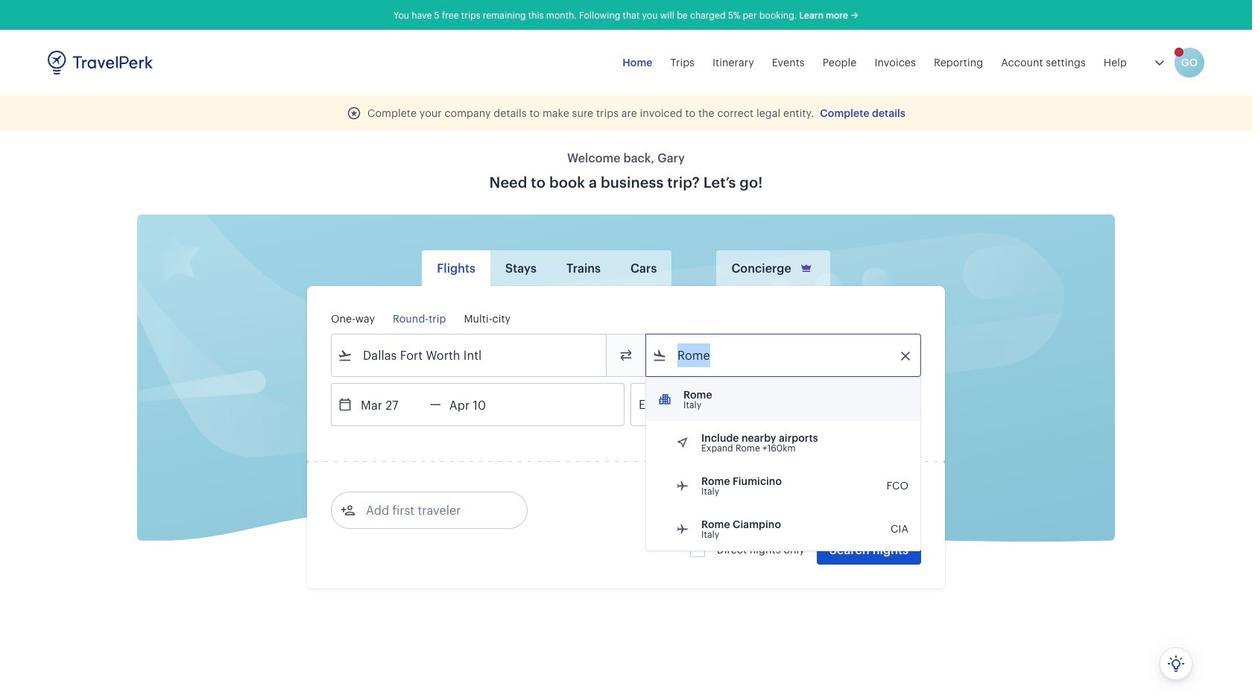 Task type: locate. For each thing, give the bounding box(es) containing it.
From search field
[[353, 344, 587, 367]]

Return text field
[[441, 384, 519, 426]]

To search field
[[667, 344, 901, 367]]

Add first traveler search field
[[356, 499, 511, 523]]

Depart text field
[[353, 384, 430, 426]]



